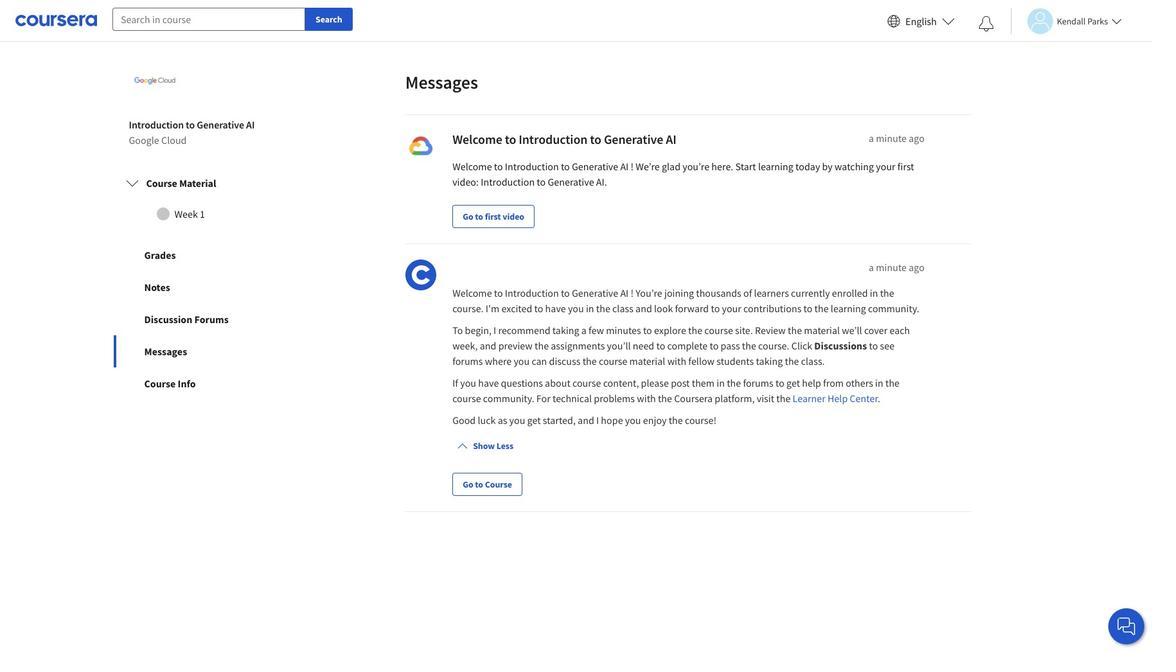 Task type: locate. For each thing, give the bounding box(es) containing it.
introduction
[[129, 118, 184, 131], [519, 131, 588, 147], [505, 160, 559, 173], [481, 175, 535, 188], [505, 287, 559, 299]]

thousands
[[696, 287, 741, 299]]

and down begin,
[[480, 339, 496, 352]]

generative up we're
[[604, 131, 663, 147]]

if
[[452, 377, 458, 389]]

1 horizontal spatial with
[[667, 355, 686, 368]]

! left we're
[[631, 160, 634, 173]]

1 vertical spatial have
[[478, 377, 499, 389]]

the down assignments
[[583, 355, 597, 368]]

1 vertical spatial welcome
[[452, 160, 492, 173]]

see
[[880, 339, 894, 352]]

forums down week,
[[452, 355, 483, 368]]

0 horizontal spatial with
[[637, 392, 656, 405]]

0 vertical spatial forums
[[452, 355, 483, 368]]

forums
[[452, 355, 483, 368], [743, 377, 773, 389]]

0 vertical spatial messages
[[405, 71, 478, 94]]

course. inside welcome to introduction to generative ai ! you're joining thousands of learners currently enrolled in the course. i'm excited to have you in the class and look forward to your contributions to the learning community.
[[452, 302, 484, 315]]

1 horizontal spatial taking
[[756, 355, 783, 368]]

discuss
[[549, 355, 581, 368]]

1 horizontal spatial learning
[[831, 302, 866, 315]]

you'll
[[607, 339, 631, 352]]

1 vertical spatial learning
[[831, 302, 866, 315]]

a up cover
[[869, 261, 874, 274]]

1 minute from the top
[[876, 132, 907, 145]]

welcome to introduction to generative ai ! we're glad you're here. start learning today by watching your first video: introduction to generative ai.
[[452, 160, 914, 188]]

generative for welcome to introduction to generative ai ! you're joining thousands of learners currently enrolled in the course. i'm excited to have you in the class and look forward to your contributions to the learning community.
[[572, 287, 618, 299]]

show
[[473, 440, 495, 452]]

go down video:
[[463, 211, 473, 222]]

class.
[[801, 355, 825, 368]]

course. up begin,
[[452, 302, 484, 315]]

2 vertical spatial welcome
[[452, 287, 492, 299]]

complete
[[667, 339, 708, 352]]

0 vertical spatial course.
[[452, 302, 484, 315]]

course down "if"
[[452, 392, 481, 405]]

1 vertical spatial material
[[629, 355, 665, 368]]

i right begin,
[[494, 324, 496, 337]]

generative up ai.
[[572, 160, 618, 173]]

1 vertical spatial minute
[[876, 261, 907, 274]]

1 horizontal spatial i
[[596, 414, 599, 427]]

0 vertical spatial course
[[146, 177, 177, 190]]

0 vertical spatial !
[[631, 160, 634, 173]]

minutes
[[606, 324, 641, 337]]

get
[[786, 377, 800, 389], [527, 414, 541, 427]]

others
[[846, 377, 873, 389]]

2 minute from the top
[[876, 261, 907, 274]]

begin,
[[465, 324, 491, 337]]

google cloud image
[[129, 55, 180, 107]]

week,
[[452, 339, 478, 352]]

to inside if you have questions about course content, please post them in the forums to get help from others in the course community. for technical problems with the coursera platform, visit the
[[776, 377, 784, 389]]

2 horizontal spatial and
[[636, 302, 652, 315]]

your inside welcome to introduction to generative ai ! you're joining thousands of learners currently enrolled in the course. i'm excited to have you in the class and look forward to your contributions to the learning community.
[[722, 302, 741, 315]]

with
[[667, 355, 686, 368], [637, 392, 656, 405]]

generative inside welcome to introduction to generative ai ! you're joining thousands of learners currently enrolled in the course. i'm excited to have you in the class and look forward to your contributions to the learning community.
[[572, 287, 618, 299]]

Search in course text field
[[112, 8, 305, 31]]

the right others
[[885, 377, 900, 389]]

course. down the review
[[758, 339, 789, 352]]

go to first video
[[463, 211, 524, 222]]

1 vertical spatial go
[[463, 479, 473, 490]]

welcome for welcome to introduction to generative ai ! we're glad you're here. start learning today by watching your first video: introduction to generative ai.
[[452, 160, 492, 173]]

first
[[898, 160, 914, 173], [485, 211, 501, 222]]

1 vertical spatial taking
[[756, 355, 783, 368]]

get down for on the left bottom of page
[[527, 414, 541, 427]]

1 horizontal spatial course.
[[758, 339, 789, 352]]

1 vertical spatial course
[[144, 377, 176, 390]]

! inside welcome to introduction to generative ai ! you're joining thousands of learners currently enrolled in the course. i'm excited to have you in the class and look forward to your contributions to the learning community.
[[631, 287, 634, 299]]

0 horizontal spatial your
[[722, 302, 741, 315]]

introduction for welcome to introduction to generative ai
[[519, 131, 588, 147]]

1 vertical spatial ago
[[909, 261, 924, 274]]

0 vertical spatial and
[[636, 302, 652, 315]]

and down you're
[[636, 302, 652, 315]]

course inside dropdown button
[[146, 177, 177, 190]]

1 horizontal spatial and
[[578, 414, 594, 427]]

2 vertical spatial course
[[485, 479, 512, 490]]

course up 'pass'
[[704, 324, 733, 337]]

1 a minute ago from the top
[[869, 132, 924, 145]]

and down technical
[[578, 414, 594, 427]]

1 horizontal spatial material
[[804, 324, 840, 337]]

0 vertical spatial ago
[[909, 132, 924, 145]]

discussion forums link
[[113, 303, 298, 335]]

about
[[545, 377, 570, 389]]

course down show less
[[485, 479, 512, 490]]

1 vertical spatial get
[[527, 414, 541, 427]]

less
[[497, 440, 513, 452]]

1 vertical spatial first
[[485, 211, 501, 222]]

0 vertical spatial taking
[[552, 324, 579, 337]]

1 vertical spatial i
[[596, 414, 599, 427]]

1 horizontal spatial messages
[[405, 71, 478, 94]]

0 vertical spatial get
[[786, 377, 800, 389]]

0 horizontal spatial get
[[527, 414, 541, 427]]

students
[[717, 355, 754, 368]]

each
[[890, 324, 910, 337]]

learners
[[754, 287, 789, 299]]

notes
[[144, 281, 170, 294]]

ai for welcome to introduction to generative ai ! you're joining thousands of learners currently enrolled in the course. i'm excited to have you in the class and look forward to your contributions to the learning community.
[[620, 287, 629, 299]]

0 horizontal spatial first
[[485, 211, 501, 222]]

1 vertical spatial with
[[637, 392, 656, 405]]

video:
[[452, 175, 479, 188]]

0 vertical spatial learning
[[758, 160, 793, 173]]

good luck as you get started, and i hope you enjoy the course!
[[452, 414, 716, 427]]

the up platform,
[[727, 377, 741, 389]]

1 vertical spatial community.
[[483, 392, 534, 405]]

in up .
[[875, 377, 883, 389]]

ai for welcome to introduction to generative ai
[[666, 131, 676, 147]]

0 vertical spatial material
[[804, 324, 840, 337]]

learning right the start
[[758, 160, 793, 173]]

you're
[[683, 160, 709, 173]]

a minute ago
[[869, 132, 924, 145], [869, 261, 924, 274]]

course down you'll
[[599, 355, 627, 368]]

to inside introduction to generative ai google cloud
[[186, 118, 195, 131]]

material down need on the bottom right of the page
[[629, 355, 665, 368]]

0 horizontal spatial i
[[494, 324, 496, 337]]

1 horizontal spatial your
[[876, 160, 895, 173]]

can
[[532, 355, 547, 368]]

1 horizontal spatial get
[[786, 377, 800, 389]]

0 vertical spatial first
[[898, 160, 914, 173]]

go for go to first video
[[463, 211, 473, 222]]

have down where
[[478, 377, 499, 389]]

generative for welcome to introduction to generative ai
[[604, 131, 663, 147]]

course left material
[[146, 177, 177, 190]]

help
[[802, 377, 821, 389]]

click
[[791, 339, 812, 352]]

0 horizontal spatial messages
[[144, 345, 187, 358]]

0 vertical spatial have
[[545, 302, 566, 315]]

have inside if you have questions about course content, please post them in the forums to get help from others in the course community. for technical problems with the coursera platform, visit the
[[478, 377, 499, 389]]

in right enrolled
[[870, 287, 878, 299]]

you right "if"
[[460, 377, 476, 389]]

course inside to see forums where you can discuss the course material with fellow students taking the class.
[[599, 355, 627, 368]]

course info
[[144, 377, 196, 390]]

you down the preview
[[514, 355, 530, 368]]

0 horizontal spatial and
[[480, 339, 496, 352]]

2 go from the top
[[463, 479, 473, 490]]

a up watching
[[869, 132, 874, 145]]

ai inside welcome to introduction to generative ai ! you're joining thousands of learners currently enrolled in the course. i'm excited to have you in the class and look forward to your contributions to the learning community.
[[620, 287, 629, 299]]

course.
[[452, 302, 484, 315], [758, 339, 789, 352]]

course
[[704, 324, 733, 337], [599, 355, 627, 368], [572, 377, 601, 389], [452, 392, 481, 405]]

0 horizontal spatial learning
[[758, 160, 793, 173]]

community. down questions
[[483, 392, 534, 405]]

1 vertical spatial a minute ago
[[869, 261, 924, 274]]

today
[[795, 160, 820, 173]]

0 vertical spatial community.
[[868, 302, 919, 315]]

a minute ago up each
[[869, 261, 924, 274]]

go
[[463, 211, 473, 222], [463, 479, 473, 490]]

0 vertical spatial i
[[494, 324, 496, 337]]

taking down the review
[[756, 355, 783, 368]]

1 ! from the top
[[631, 160, 634, 173]]

1 horizontal spatial forums
[[743, 377, 773, 389]]

welcome to introduction to generative ai
[[452, 131, 676, 147]]

1 vertical spatial messages
[[144, 345, 187, 358]]

the
[[880, 287, 894, 299], [596, 302, 610, 315], [814, 302, 829, 315], [688, 324, 702, 337], [788, 324, 802, 337], [535, 339, 549, 352], [742, 339, 756, 352], [583, 355, 597, 368], [785, 355, 799, 368], [727, 377, 741, 389], [885, 377, 900, 389], [658, 392, 672, 405], [776, 392, 791, 405], [669, 414, 683, 427]]

generative up "class"
[[572, 287, 618, 299]]

! inside the welcome to introduction to generative ai ! we're glad you're here. start learning today by watching your first video: introduction to generative ai.
[[631, 160, 634, 173]]

have up "recommend"
[[545, 302, 566, 315]]

!
[[631, 160, 634, 173], [631, 287, 634, 299]]

1 horizontal spatial first
[[898, 160, 914, 173]]

course left info
[[144, 377, 176, 390]]

0 horizontal spatial community.
[[483, 392, 534, 405]]

0 vertical spatial welcome
[[452, 131, 502, 147]]

messages
[[405, 71, 478, 94], [144, 345, 187, 358]]

go down show
[[463, 479, 473, 490]]

introduction inside introduction to generative ai google cloud
[[129, 118, 184, 131]]

welcome for welcome to introduction to generative ai ! you're joining thousands of learners currently enrolled in the course. i'm excited to have you in the class and look forward to your contributions to the learning community.
[[452, 287, 492, 299]]

with down complete
[[667, 355, 686, 368]]

2 ! from the top
[[631, 287, 634, 299]]

the right enjoy at the right of the page
[[669, 414, 683, 427]]

1 vertical spatial forums
[[743, 377, 773, 389]]

your down thousands
[[722, 302, 741, 315]]

2 a minute ago from the top
[[869, 261, 924, 274]]

and inside to begin, i recommend taking a few minutes to explore the course site. review the material we'll cover each week, and preview the assignments you'll need to complete to pass the course. click
[[480, 339, 496, 352]]

1 welcome from the top
[[452, 131, 502, 147]]

1 vertical spatial course.
[[758, 339, 789, 352]]

the up can
[[535, 339, 549, 352]]

material
[[179, 177, 216, 190]]

learner
[[793, 392, 825, 405]]

1 vertical spatial and
[[480, 339, 496, 352]]

0 horizontal spatial material
[[629, 355, 665, 368]]

first right watching
[[898, 160, 914, 173]]

first left video
[[485, 211, 501, 222]]

start
[[735, 160, 756, 173]]

go for go to course
[[463, 479, 473, 490]]

2 vertical spatial a
[[581, 324, 587, 337]]

i left the hope
[[596, 414, 599, 427]]

english
[[906, 14, 937, 27]]

i inside to begin, i recommend taking a few minutes to explore the course site. review the material we'll cover each week, and preview the assignments you'll need to complete to pass the course. click
[[494, 324, 496, 337]]

0 vertical spatial a minute ago
[[869, 132, 924, 145]]

introduction inside welcome to introduction to generative ai ! you're joining thousands of learners currently enrolled in the course. i'm excited to have you in the class and look forward to your contributions to the learning community.
[[505, 287, 559, 299]]

material up discussions
[[804, 324, 840, 337]]

taking up assignments
[[552, 324, 579, 337]]

a left few
[[581, 324, 587, 337]]

learner help center link
[[793, 392, 878, 405]]

0 horizontal spatial forums
[[452, 355, 483, 368]]

0 vertical spatial with
[[667, 355, 686, 368]]

with inside to see forums where you can discuss the course material with fellow students taking the class.
[[667, 355, 686, 368]]

0 horizontal spatial taking
[[552, 324, 579, 337]]

course material button
[[115, 165, 297, 201]]

0 horizontal spatial have
[[478, 377, 499, 389]]

course up technical
[[572, 377, 601, 389]]

welcome for welcome to introduction to generative ai
[[452, 131, 502, 147]]

community. inside if you have questions about course content, please post them in the forums to get help from others in the course community. for technical problems with the coursera platform, visit the
[[483, 392, 534, 405]]

0 vertical spatial go
[[463, 211, 473, 222]]

recommend
[[498, 324, 550, 337]]

contributions
[[743, 302, 801, 315]]

welcome
[[452, 131, 502, 147], [452, 160, 492, 173], [452, 287, 492, 299]]

with inside if you have questions about course content, please post them in the forums to get help from others in the course community. for technical problems with the coursera platform, visit the
[[637, 392, 656, 405]]

your right watching
[[876, 160, 895, 173]]

0 vertical spatial your
[[876, 160, 895, 173]]

course info link
[[113, 368, 298, 400]]

material inside to begin, i recommend taking a few minutes to explore the course site. review the material we'll cover each week, and preview the assignments you'll need to complete to pass the course. click
[[804, 324, 840, 337]]

welcome inside welcome to introduction to generative ai ! you're joining thousands of learners currently enrolled in the course. i'm excited to have you in the class and look forward to your contributions to the learning community.
[[452, 287, 492, 299]]

ai inside introduction to generative ai google cloud
[[246, 118, 255, 131]]

1 vertical spatial your
[[722, 302, 741, 315]]

first inside the welcome to introduction to generative ai ! we're glad you're here. start learning today by watching your first video: introduction to generative ai.
[[898, 160, 914, 173]]

you inside to see forums where you can discuss the course material with fellow students taking the class.
[[514, 355, 530, 368]]

1 vertical spatial !
[[631, 287, 634, 299]]

learning down enrolled
[[831, 302, 866, 315]]

generative left ai.
[[548, 175, 594, 188]]

ai inside the welcome to introduction to generative ai ! we're glad you're here. start learning today by watching your first video: introduction to generative ai.
[[620, 160, 629, 173]]

get inside if you have questions about course content, please post them in the forums to get help from others in the course community. for technical problems with the coursera platform, visit the
[[786, 377, 800, 389]]

have
[[545, 302, 566, 315], [478, 377, 499, 389]]

1 horizontal spatial community.
[[868, 302, 919, 315]]

in up few
[[586, 302, 594, 315]]

community. up each
[[868, 302, 919, 315]]

3 welcome from the top
[[452, 287, 492, 299]]

search
[[315, 13, 342, 25]]

with down please
[[637, 392, 656, 405]]

discussion
[[144, 313, 192, 326]]

generative up course material dropdown button
[[197, 118, 244, 131]]

! left you're
[[631, 287, 634, 299]]

1 go from the top
[[463, 211, 473, 222]]

2 ago from the top
[[909, 261, 924, 274]]

a
[[869, 132, 874, 145], [869, 261, 874, 274], [581, 324, 587, 337]]

i
[[494, 324, 496, 337], [596, 414, 599, 427]]

0 horizontal spatial course.
[[452, 302, 484, 315]]

introduction for welcome to introduction to generative ai ! you're joining thousands of learners currently enrolled in the course. i'm excited to have you in the class and look forward to your contributions to the learning community.
[[505, 287, 559, 299]]

the left "class"
[[596, 302, 610, 315]]

discussion forums
[[144, 313, 229, 326]]

from
[[823, 377, 844, 389]]

1 horizontal spatial have
[[545, 302, 566, 315]]

a minute ago up watching
[[869, 132, 924, 145]]

learning
[[758, 160, 793, 173], [831, 302, 866, 315]]

2 welcome from the top
[[452, 160, 492, 173]]

forums up visit
[[743, 377, 773, 389]]

0 vertical spatial minute
[[876, 132, 907, 145]]

0 vertical spatial a
[[869, 132, 874, 145]]

welcome inside the welcome to introduction to generative ai ! we're glad you're here. start learning today by watching your first video: introduction to generative ai.
[[452, 160, 492, 173]]

get left help on the bottom
[[786, 377, 800, 389]]

you up assignments
[[568, 302, 584, 315]]



Task type: describe. For each thing, give the bounding box(es) containing it.
joining
[[664, 287, 694, 299]]

by
[[822, 160, 833, 173]]

messages inside messages link
[[144, 345, 187, 358]]

course for course info
[[144, 377, 176, 390]]

if you have questions about course content, please post them in the forums to get help from others in the course community. for technical problems with the coursera platform, visit the
[[452, 377, 900, 405]]

the down click
[[785, 355, 799, 368]]

help center image
[[1119, 619, 1134, 634]]

forums
[[194, 313, 229, 326]]

watching
[[835, 160, 874, 173]]

material inside to see forums where you can discuss the course material with fellow students taking the class.
[[629, 355, 665, 368]]

coursera image
[[15, 10, 97, 31]]

taking inside to begin, i recommend taking a few minutes to explore the course site. review the material we'll cover each week, and preview the assignments you'll need to complete to pass the course. click
[[552, 324, 579, 337]]

you right as
[[509, 414, 525, 427]]

grades
[[144, 249, 176, 261]]

the down site.
[[742, 339, 756, 352]]

site.
[[735, 324, 753, 337]]

the up click
[[788, 324, 802, 337]]

you're
[[636, 287, 662, 299]]

enjoy
[[643, 414, 667, 427]]

parks
[[1087, 15, 1108, 27]]

learner help center .
[[793, 392, 880, 405]]

introduction to generative ai google cloud
[[129, 118, 255, 146]]

platform,
[[715, 392, 755, 405]]

to see forums where you can discuss the course material with fellow students taking the class.
[[452, 339, 894, 368]]

the down currently
[[814, 302, 829, 315]]

need
[[633, 339, 654, 352]]

english button
[[882, 0, 960, 42]]

generative for welcome to introduction to generative ai ! we're glad you're here. start learning today by watching your first video: introduction to generative ai.
[[572, 160, 618, 173]]

few
[[589, 324, 604, 337]]

course. inside to begin, i recommend taking a few minutes to explore the course site. review the material we'll cover each week, and preview the assignments you'll need to complete to pass the course. click
[[758, 339, 789, 352]]

assignments
[[551, 339, 605, 352]]

grades link
[[113, 239, 298, 271]]

currently
[[791, 287, 830, 299]]

introduction for welcome to introduction to generative ai ! we're glad you're here. start learning today by watching your first video: introduction to generative ai.
[[505, 160, 559, 173]]

preview
[[498, 339, 533, 352]]

to inside to see forums where you can discuss the course material with fellow students taking the class.
[[869, 339, 878, 352]]

here.
[[711, 160, 733, 173]]

we're
[[636, 160, 660, 173]]

content,
[[603, 377, 639, 389]]

! for you're
[[631, 287, 634, 299]]

review
[[755, 324, 786, 337]]

coursera
[[674, 392, 713, 405]]

google
[[129, 134, 159, 146]]

center
[[850, 392, 878, 405]]

notes link
[[113, 271, 298, 303]]

the right visit
[[776, 392, 791, 405]]

where
[[485, 355, 512, 368]]

forums inside to see forums where you can discuss the course material with fellow students taking the class.
[[452, 355, 483, 368]]

to
[[452, 324, 463, 337]]

you inside if you have questions about course content, please post them in the forums to get help from others in the course community. for technical problems with the coursera platform, visit the
[[460, 377, 476, 389]]

2 vertical spatial and
[[578, 414, 594, 427]]

community. inside welcome to introduction to generative ai ! you're joining thousands of learners currently enrolled in the course. i'm excited to have you in the class and look forward to your contributions to the learning community.
[[868, 302, 919, 315]]

enrolled
[[832, 287, 868, 299]]

info
[[178, 377, 196, 390]]

welcome to introduction to generative ai ! you're joining thousands of learners currently enrolled in the course. i'm excited to have you in the class and look forward to your contributions to the learning community.
[[452, 287, 919, 315]]

kendall
[[1057, 15, 1086, 27]]

course for course material
[[146, 177, 177, 190]]

forums inside if you have questions about course content, please post them in the forums to get help from others in the course community. for technical problems with the coursera platform, visit the
[[743, 377, 773, 389]]

you right the hope
[[625, 414, 641, 427]]

course inside to begin, i recommend taking a few minutes to explore the course site. review the material we'll cover each week, and preview the assignments you'll need to complete to pass the course. click
[[704, 324, 733, 337]]

glad
[[662, 160, 680, 173]]

go to first video link
[[452, 205, 535, 228]]

you inside welcome to introduction to generative ai ! you're joining thousands of learners currently enrolled in the course. i'm excited to have you in the class and look forward to your contributions to the learning community.
[[568, 302, 584, 315]]

have inside welcome to introduction to generative ai ! you're joining thousands of learners currently enrolled in the course. i'm excited to have you in the class and look forward to your contributions to the learning community.
[[545, 302, 566, 315]]

look
[[654, 302, 673, 315]]

go to course
[[463, 479, 512, 490]]

.
[[878, 392, 880, 405]]

learning inside the welcome to introduction to generative ai ! we're glad you're here. start learning today by watching your first video: introduction to generative ai.
[[758, 160, 793, 173]]

them
[[692, 377, 715, 389]]

week
[[174, 208, 198, 220]]

forward
[[675, 302, 709, 315]]

cloud
[[161, 134, 187, 146]]

show notifications image
[[979, 16, 994, 31]]

as
[[498, 414, 507, 427]]

started,
[[543, 414, 576, 427]]

ai for welcome to introduction to generative ai ! we're glad you're here. start learning today by watching your first video: introduction to generative ai.
[[620, 160, 629, 173]]

of
[[743, 287, 752, 299]]

for
[[536, 392, 550, 405]]

your inside the welcome to introduction to generative ai ! we're glad you're here. start learning today by watching your first video: introduction to generative ai.
[[876, 160, 895, 173]]

messages link
[[113, 335, 298, 368]]

i'm
[[486, 302, 499, 315]]

the down please
[[658, 392, 672, 405]]

class
[[612, 302, 633, 315]]

hope
[[601, 414, 623, 427]]

discussions
[[814, 339, 867, 352]]

please
[[641, 377, 669, 389]]

help
[[828, 392, 848, 405]]

technical
[[553, 392, 592, 405]]

week 1 link
[[126, 201, 286, 227]]

luck
[[478, 414, 496, 427]]

visit
[[757, 392, 774, 405]]

fellow
[[688, 355, 715, 368]]

generative inside introduction to generative ai google cloud
[[197, 118, 244, 131]]

and inside welcome to introduction to generative ai ! you're joining thousands of learners currently enrolled in the course. i'm excited to have you in the class and look forward to your contributions to the learning community.
[[636, 302, 652, 315]]

the up complete
[[688, 324, 702, 337]]

pass
[[721, 339, 740, 352]]

search button
[[305, 8, 353, 31]]

cover
[[864, 324, 888, 337]]

taking inside to see forums where you can discuss the course material with fellow students taking the class.
[[756, 355, 783, 368]]

1
[[200, 208, 205, 220]]

in right them
[[717, 377, 725, 389]]

! for we're
[[631, 160, 634, 173]]

show less button
[[452, 434, 519, 457]]

a inside to begin, i recommend taking a few minutes to explore the course site. review the material we'll cover each week, and preview the assignments you'll need to complete to pass the course. click
[[581, 324, 587, 337]]

chat with us image
[[1116, 616, 1137, 637]]

learning inside welcome to introduction to generative ai ! you're joining thousands of learners currently enrolled in the course. i'm excited to have you in the class and look forward to your contributions to the learning community.
[[831, 302, 866, 315]]

video
[[503, 211, 524, 222]]

1 vertical spatial a
[[869, 261, 874, 274]]

show less
[[473, 440, 513, 452]]

kendall parks
[[1057, 15, 1108, 27]]

we'll
[[842, 324, 862, 337]]

to begin, i recommend taking a few minutes to explore the course site. review the material we'll cover each week, and preview the assignments you'll need to complete to pass the course. click
[[452, 324, 910, 352]]

the right enrolled
[[880, 287, 894, 299]]

1 ago from the top
[[909, 132, 924, 145]]

go to course link
[[452, 473, 522, 496]]



Task type: vqa. For each thing, say whether or not it's contained in the screenshot.
What do you want to learn? text box
no



